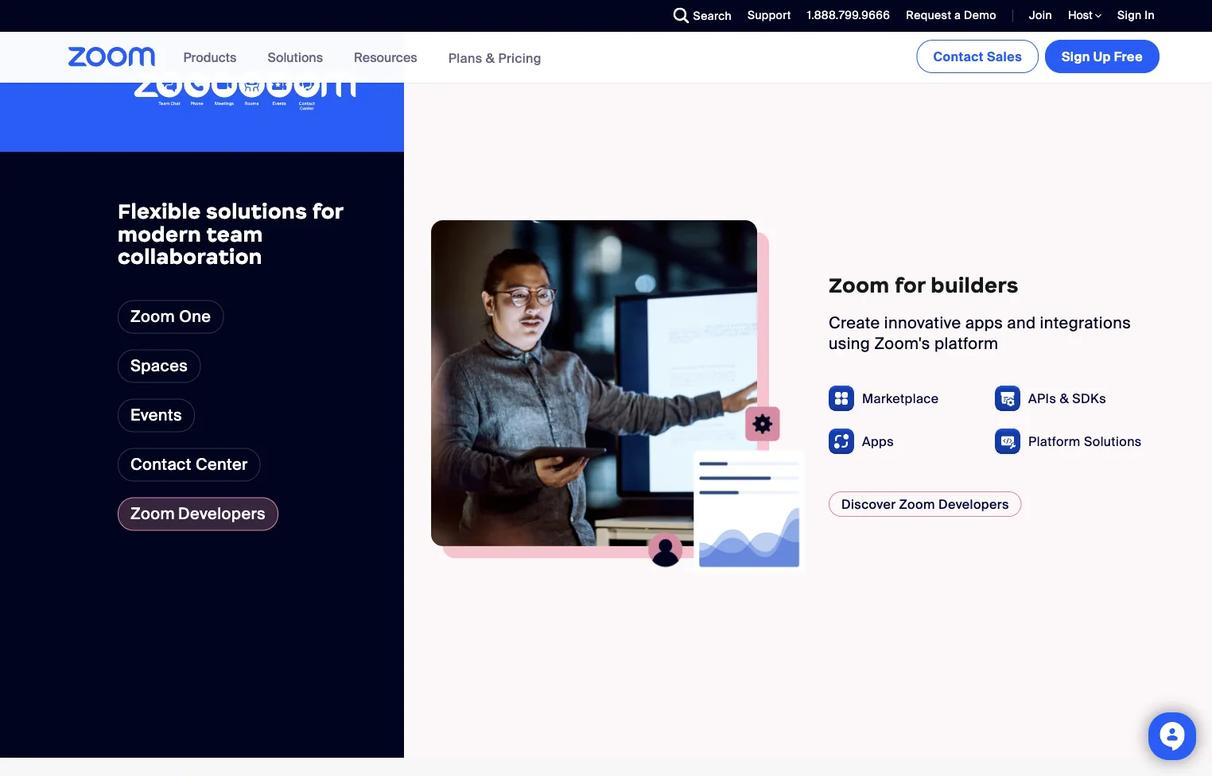 Task type: describe. For each thing, give the bounding box(es) containing it.
developers inside tab
[[178, 504, 266, 524]]

solutions inside dropdown button
[[268, 49, 323, 66]]

platform
[[935, 333, 999, 354]]

zoom for zoom for builders
[[829, 272, 890, 298]]

up
[[1094, 48, 1111, 65]]

zoom right the discover
[[899, 496, 935, 513]]

solutions button
[[268, 32, 330, 83]]

innovative
[[885, 313, 961, 333]]

join
[[1029, 8, 1053, 23]]

join link left host
[[1018, 0, 1057, 32]]

flexible solutions for modern team collaboration
[[118, 198, 343, 270]]

zoom interface icon - zoom developers image
[[577, 399, 805, 573]]

one
[[179, 307, 211, 327]]

support
[[748, 8, 791, 23]]

solutions
[[206, 198, 307, 224]]

platform solutions
[[1029, 433, 1142, 450]]

for inside flexible solutions for modern team collaboration
[[312, 198, 343, 224]]

sales
[[987, 48, 1022, 65]]

for inside "5 / 5" group
[[895, 272, 926, 298]]

zoom for builders
[[829, 272, 1019, 298]]

contact for contact center
[[130, 455, 192, 475]]

team
[[206, 221, 263, 247]]

flexible
[[118, 198, 201, 224]]

plans
[[448, 50, 483, 66]]

and
[[1008, 313, 1036, 333]]

collaboration
[[118, 244, 263, 270]]

sign for sign up free
[[1062, 48, 1091, 65]]

solutions inside "5 / 5" group
[[1084, 433, 1142, 450]]

create innovative apps and integrations using zoom's platform
[[829, 313, 1131, 354]]

sign up free button
[[1045, 40, 1160, 73]]

zoom contact center tab
[[118, 448, 261, 482]]

host
[[1069, 8, 1096, 23]]

modern
[[118, 221, 201, 247]]

flexible solutions for modern team collaboration tab list
[[118, 300, 278, 531]]

zoom developers
[[130, 504, 266, 524]]

meetings navigation
[[914, 32, 1163, 76]]

zoom one
[[130, 307, 211, 327]]

developers inside "5 / 5" group
[[939, 496, 1009, 513]]

pricing
[[498, 50, 542, 66]]

products
[[183, 49, 237, 66]]

free
[[1114, 48, 1143, 65]]

apis & sdks link
[[1029, 390, 1107, 407]]

products button
[[183, 32, 244, 83]]

demo
[[964, 8, 997, 23]]

resources button
[[354, 32, 425, 83]]

join link up 'meetings' navigation
[[1029, 8, 1053, 23]]

contact sales
[[934, 48, 1022, 65]]

contact center
[[130, 455, 248, 475]]

in
[[1145, 8, 1155, 23]]

product information navigation
[[172, 32, 554, 84]]



Task type: vqa. For each thing, say whether or not it's contained in the screenshot.
zoom logo
yes



Task type: locate. For each thing, give the bounding box(es) containing it.
1 horizontal spatial solutions
[[1084, 433, 1142, 450]]

apps link
[[862, 433, 894, 450]]

& for plans
[[486, 50, 495, 66]]

discover
[[842, 496, 896, 513]]

request a demo
[[906, 8, 997, 23]]

search
[[693, 8, 732, 23]]

zoom down "zoom contact center" tab
[[130, 504, 175, 524]]

zoom for zoom developers
[[130, 504, 175, 524]]

using
[[829, 333, 871, 354]]

builders
[[931, 272, 1019, 298]]

integrations
[[1040, 313, 1131, 333]]

& right apis
[[1060, 390, 1069, 407]]

sign left in
[[1118, 8, 1142, 23]]

1 vertical spatial contact
[[130, 455, 192, 475]]

sign for sign in
[[1118, 8, 1142, 23]]

5 / 5 group
[[404, 33, 1212, 758]]

0 horizontal spatial solutions
[[268, 49, 323, 66]]

sign
[[1118, 8, 1142, 23], [1062, 48, 1091, 65]]

0 horizontal spatial developers
[[178, 504, 266, 524]]

solutions
[[268, 49, 323, 66], [1084, 433, 1142, 450]]

0 vertical spatial contact
[[934, 48, 984, 65]]

& inside "5 / 5" group
[[1060, 390, 1069, 407]]

support link
[[736, 0, 795, 32], [748, 8, 791, 23]]

apps
[[862, 433, 894, 450]]

contact for contact sales
[[934, 48, 984, 65]]

plans & pricing
[[448, 50, 542, 66]]

zoom's
[[875, 333, 931, 354]]

& for apis
[[1060, 390, 1069, 407]]

resources
[[354, 49, 417, 66]]

1 vertical spatial for
[[895, 272, 926, 298]]

0 vertical spatial solutions
[[268, 49, 323, 66]]

apps
[[966, 313, 1003, 333]]

plans & pricing link
[[448, 50, 542, 66], [448, 50, 542, 66]]

0 vertical spatial sign
[[1118, 8, 1142, 23]]

banner containing contact sales
[[49, 32, 1163, 84]]

sign left up on the top right of page
[[1062, 48, 1091, 65]]

request a demo link
[[894, 0, 1001, 32], [906, 8, 997, 23]]

0 horizontal spatial contact
[[130, 455, 192, 475]]

contact inside 'meetings' navigation
[[934, 48, 984, 65]]

1 horizontal spatial sign
[[1118, 8, 1142, 23]]

zoom developers tab
[[118, 498, 278, 531]]

sign in
[[1118, 8, 1155, 23]]

sign up free
[[1062, 48, 1143, 65]]

0 horizontal spatial for
[[312, 198, 343, 224]]

center
[[196, 455, 248, 475]]

apis & sdks
[[1029, 390, 1107, 407]]

zoom left one
[[130, 307, 175, 327]]

request
[[906, 8, 952, 23]]

marketplace
[[862, 390, 939, 407]]

sign inside button
[[1062, 48, 1091, 65]]

a
[[955, 8, 961, 23]]

1 vertical spatial &
[[1060, 390, 1069, 407]]

zoom up create
[[829, 272, 890, 298]]

1 horizontal spatial developers
[[939, 496, 1009, 513]]

marketplace link
[[862, 390, 939, 407]]

&
[[486, 50, 495, 66], [1060, 390, 1069, 407]]

discover zoom developers
[[842, 496, 1009, 513]]

for right solutions
[[312, 198, 343, 224]]

& inside product information navigation
[[486, 50, 495, 66]]

developers
[[939, 496, 1009, 513], [178, 504, 266, 524]]

zoom one tab
[[118, 300, 224, 334]]

sign in link
[[1106, 0, 1163, 32], [1118, 8, 1155, 23]]

banner
[[49, 32, 1163, 84]]

solutions down sdks
[[1084, 433, 1142, 450]]

0 vertical spatial &
[[486, 50, 495, 66]]

contact left center at bottom
[[130, 455, 192, 475]]

1 horizontal spatial &
[[1060, 390, 1069, 407]]

create
[[829, 313, 880, 333]]

& right plans
[[486, 50, 495, 66]]

0 horizontal spatial &
[[486, 50, 495, 66]]

contact down a
[[934, 48, 984, 65]]

zoom unified communication platform image
[[134, 72, 356, 113]]

1.888.799.9666
[[807, 8, 891, 23]]

zoom for zoom one
[[130, 307, 175, 327]]

search button
[[662, 0, 736, 32]]

sdks
[[1073, 390, 1107, 407]]

1 vertical spatial solutions
[[1084, 433, 1142, 450]]

for up innovative
[[895, 272, 926, 298]]

1 vertical spatial sign
[[1062, 48, 1091, 65]]

platform
[[1029, 433, 1081, 450]]

solutions up the zoom unified communication platform image on the top left
[[268, 49, 323, 66]]

1 horizontal spatial for
[[895, 272, 926, 298]]

contact sales link
[[917, 40, 1039, 73]]

for
[[312, 198, 343, 224], [895, 272, 926, 298]]

contact
[[934, 48, 984, 65], [130, 455, 192, 475]]

1 horizontal spatial contact
[[934, 48, 984, 65]]

zoom logo image
[[68, 47, 156, 67]]

contact inside tab
[[130, 455, 192, 475]]

0 vertical spatial for
[[312, 198, 343, 224]]

discover zoom developers link
[[829, 492, 1022, 517]]

platform solutions link
[[1029, 433, 1142, 450]]

host button
[[1069, 8, 1102, 23]]

apis
[[1029, 390, 1057, 407]]

wwf logo image
[[1036, 770, 1147, 777]]

1.888.799.9666 button
[[795, 0, 894, 32], [807, 8, 891, 23]]

zoom
[[829, 272, 890, 298], [130, 307, 175, 327], [899, 496, 935, 513], [130, 504, 175, 524]]

0 horizontal spatial sign
[[1062, 48, 1091, 65]]

join link
[[1018, 0, 1057, 32], [1029, 8, 1053, 23]]



